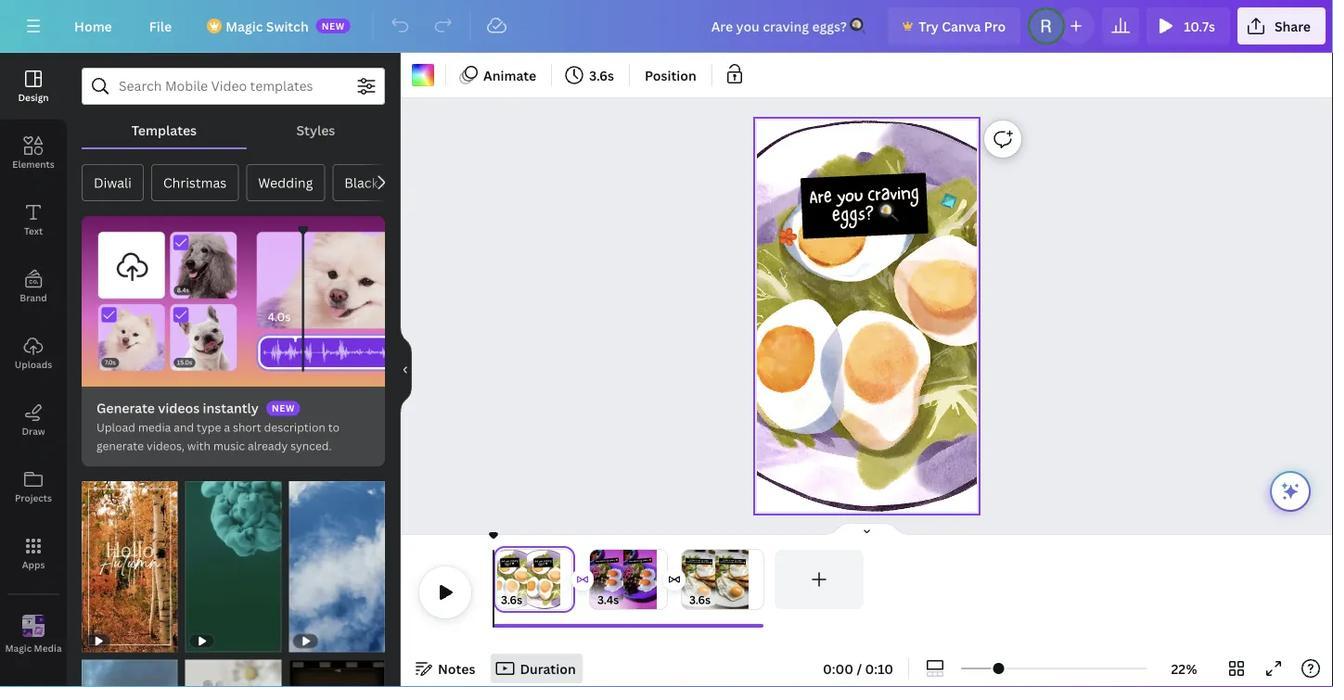 Task type: vqa. For each thing, say whether or not it's contained in the screenshot.
the right Learn
no



Task type: describe. For each thing, give the bounding box(es) containing it.
duration button
[[490, 654, 583, 684]]

0 horizontal spatial new
[[272, 402, 295, 415]]

share
[[1275, 17, 1311, 35]]

Page title text field
[[531, 591, 538, 610]]

projects button
[[0, 454, 67, 521]]

trimming, start edge slider for 3.4s
[[590, 550, 603, 610]]

10.7s button
[[1147, 7, 1230, 45]]

with
[[187, 438, 211, 454]]

3.4s button
[[598, 591, 619, 610]]

elements button
[[0, 120, 67, 187]]

description
[[264, 420, 326, 435]]

magic switch
[[226, 17, 309, 35]]

trimming, end edge slider for 3.4s
[[654, 550, 667, 610]]

draw
[[22, 425, 45, 438]]

upload
[[97, 420, 135, 435]]

animate
[[483, 66, 536, 84]]

generate
[[97, 399, 155, 417]]

synced.
[[291, 438, 332, 454]]

main menu bar
[[0, 0, 1333, 53]]

switch
[[266, 17, 309, 35]]

to
[[328, 420, 340, 435]]

0 horizontal spatial 3.6s button
[[501, 591, 523, 610]]

magic for magic media
[[5, 642, 32, 655]]

templates button
[[82, 112, 247, 148]]

canva
[[942, 17, 981, 35]]

media
[[34, 642, 62, 655]]

home
[[74, 17, 112, 35]]

uploads
[[15, 358, 52, 371]]

magic for magic switch
[[226, 17, 263, 35]]

0 horizontal spatial 3.6s
[[501, 593, 523, 608]]

craving
[[866, 177, 920, 213]]

blue white video-centric place mobile video background group
[[289, 470, 385, 653]]

draw button
[[0, 387, 67, 454]]

design
[[18, 91, 49, 103]]

black and white old movie silent film subtitles mobile video group
[[289, 649, 385, 688]]

black friday button
[[332, 164, 430, 201]]

videos,
[[147, 438, 185, 454]]

wedding button
[[246, 164, 325, 201]]

black friday
[[345, 174, 418, 192]]

fall forest hello autumn mobile video group
[[82, 470, 178, 653]]

file
[[149, 17, 172, 35]]

#ffffff image
[[412, 64, 434, 86]]

projects
[[15, 492, 52, 504]]

10.7s
[[1184, 17, 1216, 35]]

videos
[[158, 399, 200, 417]]

elements
[[12, 158, 54, 170]]

apps button
[[0, 521, 67, 587]]

/
[[857, 660, 862, 678]]

Search Mobile Video templates search field
[[119, 69, 348, 104]]

magic media button
[[0, 602, 67, 669]]

wedding
[[258, 174, 313, 192]]

position button
[[638, 60, 704, 90]]

duration
[[520, 660, 576, 678]]

friday
[[381, 174, 418, 192]]

diwali
[[94, 174, 132, 192]]

media
[[138, 420, 171, 435]]

type
[[197, 420, 221, 435]]

magic video example usage image
[[82, 216, 385, 387]]

position
[[645, 66, 697, 84]]



Task type: locate. For each thing, give the bounding box(es) containing it.
2 trimming, end edge slider from the left
[[654, 550, 667, 610]]

3.6s button right 3.4s button
[[689, 591, 711, 610]]

1 horizontal spatial 3.6s button
[[560, 60, 622, 90]]

file button
[[134, 7, 187, 45]]

hide image
[[400, 326, 412, 415]]

already
[[248, 438, 288, 454]]

3.4s
[[598, 593, 619, 608]]

trimming, start edge slider left 'page title' text box
[[494, 550, 510, 610]]

try canva pro
[[919, 17, 1006, 35]]

generate
[[97, 438, 144, 454]]

design button
[[0, 53, 67, 120]]

0:10
[[865, 660, 894, 678]]

christmas button
[[151, 164, 239, 201]]

new inside main menu bar
[[322, 19, 345, 32]]

0 horizontal spatial trimming, end edge slider
[[559, 550, 575, 610]]

0 vertical spatial magic
[[226, 17, 263, 35]]

notes button
[[408, 654, 483, 684]]

canva assistant image
[[1280, 481, 1302, 503]]

home link
[[59, 7, 127, 45]]

magic media
[[5, 642, 62, 655]]

diwali button
[[82, 164, 144, 201]]

motivational quotes instagram reel video group
[[82, 649, 178, 688]]

2 horizontal spatial 3.6s
[[689, 593, 711, 608]]

brand button
[[0, 253, 67, 320]]

3.6s button left position popup button
[[560, 60, 622, 90]]

black
[[345, 174, 378, 192]]

text button
[[0, 187, 67, 253]]

brand
[[20, 291, 47, 304]]

1 horizontal spatial 3.6s
[[589, 66, 614, 84]]

apps
[[22, 559, 45, 571]]

styles button
[[247, 112, 385, 148]]

magic left switch
[[226, 17, 263, 35]]

new right switch
[[322, 19, 345, 32]]

share button
[[1238, 7, 1326, 45]]

0:00
[[823, 660, 854, 678]]

3.6s left 'page title' text box
[[501, 593, 523, 608]]

1 trimming, start edge slider from the left
[[494, 550, 510, 610]]

text
[[24, 225, 43, 237]]

3 trimming, end edge slider from the left
[[751, 550, 764, 610]]

instantly
[[203, 399, 259, 417]]

trimming, start edge slider right 3.4s
[[682, 550, 695, 610]]

22% button
[[1154, 654, 1215, 684]]

new
[[322, 19, 345, 32], [272, 402, 295, 415]]

🍳
[[878, 197, 898, 232]]

1 trimming, end edge slider from the left
[[559, 550, 575, 610]]

templates
[[131, 121, 197, 139]]

try
[[919, 17, 939, 35]]

3.6s button left 'page title' text box
[[501, 591, 523, 610]]

2 trimming, start edge slider from the left
[[590, 550, 603, 610]]

music
[[213, 438, 245, 454]]

magic left media
[[5, 642, 32, 655]]

styles
[[296, 121, 335, 139]]

christmas
[[163, 174, 227, 192]]

trimming, start edge slider right 'page title' text box
[[590, 550, 603, 610]]

uploads button
[[0, 320, 67, 387]]

0 vertical spatial new
[[322, 19, 345, 32]]

trimming, start edge slider
[[494, 550, 510, 610], [590, 550, 603, 610], [682, 550, 695, 610]]

hide pages image
[[823, 522, 912, 537]]

2 horizontal spatial trimming, end edge slider
[[751, 550, 764, 610]]

new up the description at the left bottom of the page
[[272, 402, 295, 415]]

1 horizontal spatial trimming, start edge slider
[[590, 550, 603, 610]]

a
[[224, 420, 230, 435]]

and
[[174, 420, 194, 435]]

3.6s button
[[560, 60, 622, 90], [501, 591, 523, 610], [689, 591, 711, 610]]

magic
[[226, 17, 263, 35], [5, 642, 32, 655]]

0 horizontal spatial trimming, start edge slider
[[494, 550, 510, 610]]

magic inside main menu bar
[[226, 17, 263, 35]]

teal abstract color and style mobile video background group
[[185, 470, 281, 653]]

pro
[[984, 17, 1006, 35]]

3 trimming, start edge slider from the left
[[682, 550, 695, 610]]

3.6s left position
[[589, 66, 614, 84]]

0 horizontal spatial magic
[[5, 642, 32, 655]]

1 horizontal spatial magic
[[226, 17, 263, 35]]

eggs?
[[831, 198, 875, 234]]

1 vertical spatial new
[[272, 402, 295, 415]]

trimming, start edge slider for 3.6s
[[682, 550, 695, 610]]

22%
[[1172, 660, 1198, 678]]

are you craving eggs? 🍳
[[808, 177, 920, 234]]

3.6s
[[589, 66, 614, 84], [501, 593, 523, 608], [689, 593, 711, 608]]

trimming, end edge slider for 3.6s
[[751, 550, 764, 610]]

3.6s right 3.4s
[[689, 593, 711, 608]]

0:00 / 0:10
[[823, 660, 894, 678]]

1 horizontal spatial trimming, end edge slider
[[654, 550, 667, 610]]

generate videos instantly
[[97, 399, 259, 417]]

Design title text field
[[697, 7, 880, 45]]

1 vertical spatial magic
[[5, 642, 32, 655]]

you
[[835, 179, 864, 215]]

are
[[808, 181, 832, 216]]

trimming, end edge slider
[[559, 550, 575, 610], [654, 550, 667, 610], [751, 550, 764, 610]]

upload media and type a short description to generate videos, with music already synced.
[[97, 420, 340, 454]]

try canva pro button
[[887, 7, 1021, 45]]

notes
[[438, 660, 476, 678]]

magic inside button
[[5, 642, 32, 655]]

white bloom daisy flower quotes mobile video group
[[185, 649, 281, 688]]

animate button
[[454, 60, 544, 90]]

2 horizontal spatial trimming, start edge slider
[[682, 550, 695, 610]]

2 horizontal spatial 3.6s button
[[689, 591, 711, 610]]

1 horizontal spatial new
[[322, 19, 345, 32]]

short
[[233, 420, 261, 435]]

side panel tab list
[[0, 53, 67, 669]]



